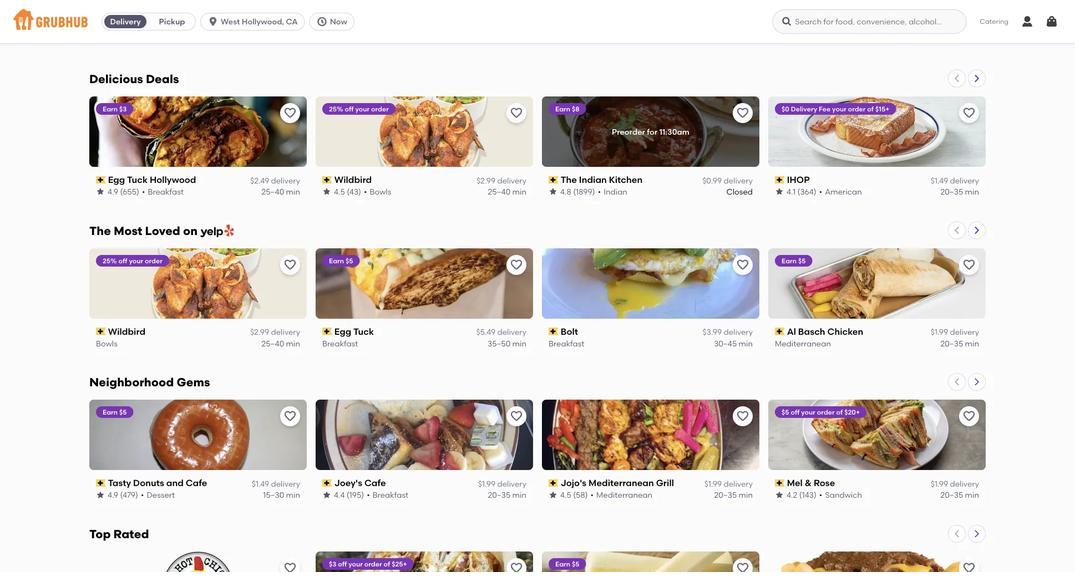 Task type: locate. For each thing, give the bounding box(es) containing it.
0 horizontal spatial egg
[[108, 174, 125, 185]]

subscription pass image left joey's
[[322, 480, 332, 487]]

• right (655)
[[142, 187, 145, 196]]

1 horizontal spatial 4.8
[[787, 35, 798, 44]]

30–45
[[714, 339, 737, 348]]

star icon image for wildbird
[[322, 187, 331, 196]]

2 horizontal spatial • american
[[819, 187, 862, 196]]

• right the "(79)"
[[137, 35, 140, 44]]

off for the right wildbird logo
[[345, 105, 354, 113]]

4.8 left (190)
[[787, 35, 798, 44]]

$5.49
[[476, 327, 496, 337]]

off
[[345, 105, 354, 113], [118, 257, 127, 265], [791, 409, 800, 417], [338, 561, 347, 569]]

4.5 (58)
[[560, 491, 588, 500]]

mel & rose
[[787, 478, 835, 489]]

star icon image left "4.9 (479)"
[[96, 491, 105, 500]]

star icon image left 4.2
[[775, 491, 784, 500]]

4.9 (479)
[[108, 491, 138, 500]]

wiches on wilshire logo image
[[316, 552, 533, 573]]

0 vertical spatial 4.9
[[108, 187, 118, 196]]

1 vertical spatial $2.99
[[250, 327, 269, 337]]

2 caret left icon image from the top
[[953, 226, 962, 235]]

1 vertical spatial the
[[89, 224, 111, 238]]

25% for the right wildbird logo
[[329, 105, 343, 113]]

4.9 down tasty
[[108, 491, 118, 500]]

american down a
[[375, 35, 412, 44]]

• down the indian kitchen
[[598, 187, 601, 196]]

star icon image left 4.5 (58) on the right bottom of the page
[[549, 491, 558, 500]]

subscription pass image for joey's cafe
[[322, 480, 332, 487]]

earn for the indian kitchen
[[555, 105, 570, 113]]

2 vertical spatial of
[[384, 561, 390, 569]]

0 vertical spatial delivery
[[110, 17, 141, 26]]

1 horizontal spatial wildbird logo image
[[316, 96, 533, 167]]

0 vertical spatial $1.49
[[252, 24, 269, 33]]

hollywood,
[[242, 17, 284, 26]]

of
[[867, 105, 874, 113], [837, 409, 843, 417], [384, 561, 390, 569]]

save this restaurant button
[[280, 103, 300, 123], [507, 103, 527, 123], [733, 103, 753, 123], [959, 103, 979, 123], [280, 255, 300, 275], [507, 255, 527, 275], [733, 255, 753, 275], [959, 255, 979, 275], [280, 407, 300, 427], [507, 407, 527, 427], [733, 407, 753, 427], [959, 407, 979, 427], [280, 559, 300, 573], [507, 559, 527, 573], [733, 559, 753, 573], [959, 559, 979, 573]]

• right (195)
[[367, 491, 370, 500]]

• american right (364)
[[819, 187, 862, 196]]

star icon image left 4.4 (79)
[[96, 35, 105, 44]]

the up 4.8 (1899)
[[561, 174, 577, 185]]

1 vertical spatial bowls
[[96, 339, 117, 348]]

25% off your order for wildbird logo to the left
[[103, 257, 162, 265]]

svg image left now
[[317, 16, 328, 27]]

0 vertical spatial mediterranean
[[775, 339, 831, 348]]

1 vertical spatial delivery
[[791, 105, 817, 113]]

2 horizontal spatial 4.4
[[560, 35, 571, 44]]

(655)
[[120, 187, 139, 196]]

basch
[[798, 326, 825, 337]]

mediterranean
[[775, 339, 831, 348], [589, 478, 654, 489], [597, 491, 653, 500]]

1 vertical spatial wildbird logo image
[[89, 248, 307, 319]]

0 horizontal spatial 25% off your order
[[103, 257, 162, 265]]

30–45 min
[[714, 339, 753, 348]]

• right (479)
[[141, 491, 144, 500]]

delivery for 4.1 (364)
[[950, 175, 979, 185]]

1 horizontal spatial 4.5
[[560, 491, 571, 500]]

2 cafe from the left
[[365, 478, 386, 489]]

• sandwich
[[820, 491, 862, 500]]

20–35 min for joey's cafe
[[488, 491, 527, 500]]

off for mel & rose logo
[[791, 409, 800, 417]]

(388)
[[347, 35, 366, 44]]

bowls up neighborhood
[[96, 339, 117, 348]]

subscription pass image left jojo's
[[549, 480, 559, 487]]

top
[[89, 528, 111, 542]]

0 horizontal spatial bowls
[[96, 339, 117, 348]]

egg for egg tuck hollywood
[[108, 174, 125, 185]]

• mediterranean
[[591, 491, 653, 500]]

al
[[787, 326, 796, 337]]

4.5
[[334, 187, 345, 196], [560, 491, 571, 500]]

$1.49 for ihop
[[931, 175, 948, 185]]

$2.99 delivery for wildbird logo to the left
[[250, 327, 300, 337]]

jojo's mediterranean grill
[[561, 478, 674, 489]]

• right (364)
[[819, 187, 822, 196]]

star icon image
[[96, 35, 105, 44], [322, 35, 331, 44], [549, 35, 558, 44], [775, 35, 784, 44], [96, 187, 105, 196], [322, 187, 331, 196], [549, 187, 558, 196], [775, 187, 784, 196], [96, 491, 105, 500], [322, 491, 331, 500], [549, 491, 558, 500], [775, 491, 784, 500]]

1 caret left icon image from the top
[[953, 74, 962, 83]]

2 horizontal spatial svg image
[[1021, 15, 1034, 28]]

0 vertical spatial egg
[[108, 174, 125, 185]]

$5 for tasty
[[119, 409, 127, 417]]

of for $20+
[[837, 409, 843, 417]]

20–35 min for mel & rose
[[941, 491, 979, 500]]

0 horizontal spatial • breakfast
[[142, 187, 184, 196]]

1 horizontal spatial cafe
[[365, 478, 386, 489]]

subscription pass image for al basch chicken
[[775, 328, 785, 336]]

egg tuck logo image
[[316, 248, 533, 319]]

• right (58)
[[591, 491, 594, 500]]

• american
[[137, 35, 180, 44], [369, 35, 412, 44], [819, 187, 862, 196]]

mediterranean for jojo's mediterranean grill
[[589, 478, 654, 489]]

0 vertical spatial of
[[867, 105, 874, 113]]

$1.49 delivery for mcdonald's
[[252, 24, 300, 33]]

al basch chicken
[[787, 326, 864, 337]]

1 vertical spatial 4.5
[[560, 491, 571, 500]]

• breakfast down hollywood
[[142, 187, 184, 196]]

0 horizontal spatial tuck
[[127, 174, 148, 185]]

$1.49 for mcdonald's
[[252, 24, 269, 33]]

indian for •
[[604, 187, 628, 196]]

cafe right joey's
[[365, 478, 386, 489]]

wildbird
[[334, 174, 372, 185], [108, 326, 145, 337]]

0 horizontal spatial $3
[[119, 105, 127, 113]]

0 horizontal spatial $2.99
[[250, 327, 269, 337]]

$1.99 delivery for chipotle
[[931, 24, 979, 33]]

caret right icon image for delicious deals
[[973, 74, 982, 83]]

indian down 'kitchen'
[[604, 187, 628, 196]]

subscription pass image left egg tuck
[[322, 328, 332, 336]]

wildbird up (43)
[[334, 174, 372, 185]]

4.5 down jojo's
[[560, 491, 571, 500]]

bowls right (43)
[[370, 187, 391, 196]]

min
[[286, 35, 300, 44], [513, 35, 527, 44], [739, 35, 753, 44], [965, 35, 979, 44], [286, 187, 300, 196], [513, 187, 527, 196], [965, 187, 979, 196], [286, 339, 300, 348], [513, 339, 527, 348], [739, 339, 753, 348], [965, 339, 979, 348], [286, 491, 300, 500], [513, 491, 527, 500], [739, 491, 753, 500], [965, 491, 979, 500]]

neighborhood gems
[[89, 376, 210, 390]]

0 vertical spatial wildbird logo image
[[316, 96, 533, 167]]

• for joey's cafe
[[367, 491, 370, 500]]

of left $20+
[[837, 409, 843, 417]]

0 vertical spatial $1.49 delivery
[[252, 24, 300, 33]]

4.8 left (1899)
[[560, 187, 571, 196]]

original tommy's world famous hamburgers logo image
[[769, 552, 986, 573]]

1 vertical spatial • breakfast
[[367, 491, 409, 500]]

star icon image left 4.1 at right top
[[775, 187, 784, 196]]

4.4 left the "(79)"
[[108, 35, 118, 44]]

• right (190)
[[820, 35, 823, 44]]

1 horizontal spatial $3
[[329, 561, 337, 569]]

20–35 for mcdonald's
[[262, 35, 284, 44]]

subscription pass image left egg tuck hollywood
[[96, 176, 106, 184]]

4.9 (655)
[[108, 187, 139, 196]]

4.3 (388)
[[334, 35, 366, 44]]

earn $5
[[329, 257, 353, 265], [782, 257, 806, 265], [103, 409, 127, 417], [555, 561, 580, 569]]

caret left icon image
[[953, 74, 962, 83], [953, 226, 962, 235], [953, 378, 962, 387], [953, 530, 962, 539]]

1 vertical spatial $2.99 delivery
[[250, 327, 300, 337]]

0 vertical spatial $2.99
[[477, 175, 496, 185]]

• american down pickup
[[137, 35, 180, 44]]

2 vertical spatial $1.49
[[252, 479, 269, 489]]

0 horizontal spatial wildbird logo image
[[89, 248, 307, 319]]

1 horizontal spatial egg
[[334, 326, 351, 337]]

chipotle
[[787, 22, 825, 33]]

• right (85)
[[591, 35, 594, 44]]

mediterranean down jojo's mediterranean grill
[[597, 491, 653, 500]]

1 horizontal spatial 4.4
[[334, 491, 345, 500]]

subscription pass image left ihop
[[775, 176, 785, 184]]

delivery right $0
[[791, 105, 817, 113]]

1 horizontal spatial 25% off your order
[[329, 105, 389, 113]]

delicious
[[89, 72, 143, 86]]

4.4 down joey's
[[334, 491, 345, 500]]

4.4 (85)
[[560, 35, 588, 44]]

0 horizontal spatial $2.99 delivery
[[250, 327, 300, 337]]

catering
[[980, 17, 1009, 25]]

star icon image left 4.9 (655)
[[96, 187, 105, 196]]

of left "$15+"
[[867, 105, 874, 113]]

0 horizontal spatial • american
[[137, 35, 180, 44]]

min for tasty donuts and cafe logo
[[286, 491, 300, 500]]

0 vertical spatial bowls
[[370, 187, 391, 196]]

earn $5 for egg
[[329, 257, 353, 265]]

1 vertical spatial $1.49 delivery
[[931, 175, 979, 185]]

star icon image left 4.4 (85)
[[549, 35, 558, 44]]

dessert
[[147, 491, 175, 500]]

0 vertical spatial 4.8
[[787, 35, 798, 44]]

star icon image for ihop
[[775, 187, 784, 196]]

2 4.9 from the top
[[108, 491, 118, 500]]

3 caret left icon image from the top
[[953, 378, 962, 387]]

1 vertical spatial 4.9
[[108, 491, 118, 500]]

1 vertical spatial egg
[[334, 326, 351, 337]]

cafe
[[186, 478, 207, 489], [365, 478, 386, 489]]

1 horizontal spatial • breakfast
[[367, 491, 409, 500]]

0 horizontal spatial american
[[143, 35, 180, 44]]

subscription pass image inside chick-fil-a 'link'
[[322, 24, 332, 32]]

3 caret right icon image from the top
[[973, 378, 982, 387]]

• breakfast down joey's cafe
[[367, 491, 409, 500]]

1 vertical spatial 4.8
[[560, 187, 571, 196]]

$1.99 delivery for al basch chicken
[[931, 327, 979, 337]]

1 vertical spatial $3
[[329, 561, 337, 569]]

indian up (1899)
[[579, 174, 607, 185]]

subscription pass image left chipotle
[[775, 24, 785, 32]]

20–35
[[262, 35, 284, 44], [941, 35, 963, 44], [941, 187, 963, 196], [941, 339, 963, 348], [488, 491, 511, 500], [714, 491, 737, 500], [941, 491, 963, 500]]

25–40 min for • bowls
[[488, 187, 527, 196]]

2 vertical spatial $1.49 delivery
[[252, 479, 300, 489]]

save this restaurant image for mel & rose
[[963, 410, 976, 424]]

$2.49
[[250, 175, 269, 185]]

20–35 min for mcdonald's
[[262, 35, 300, 44]]

0 horizontal spatial 25%
[[103, 257, 117, 265]]

ihop logo image
[[769, 96, 986, 167]]

wildbird logo image
[[316, 96, 533, 167], [89, 248, 307, 319]]

0 vertical spatial $3
[[119, 105, 127, 113]]

1 horizontal spatial $2.99
[[477, 175, 496, 185]]

tuck
[[127, 174, 148, 185], [353, 326, 374, 337]]

2 caret right icon image from the top
[[973, 226, 982, 235]]

fil-
[[363, 22, 375, 33]]

1 horizontal spatial american
[[375, 35, 412, 44]]

subscription pass image
[[775, 24, 785, 32], [96, 176, 106, 184], [775, 176, 785, 184], [322, 328, 332, 336], [775, 328, 785, 336], [96, 480, 106, 487], [322, 480, 332, 487], [549, 480, 559, 487]]

save this restaurant image for tasty donuts and cafe
[[284, 410, 297, 424]]

now button
[[309, 13, 359, 31]]

mexican
[[826, 35, 858, 44]]

save this restaurant image
[[963, 106, 976, 120], [284, 258, 297, 272], [736, 258, 750, 272], [510, 410, 523, 424], [736, 410, 750, 424], [284, 562, 297, 573], [510, 562, 523, 573], [736, 562, 750, 573]]

delicious deals
[[89, 72, 179, 86]]

0 vertical spatial 25%
[[329, 105, 343, 113]]

20–35 min
[[262, 35, 300, 44], [941, 35, 979, 44], [941, 187, 979, 196], [941, 339, 979, 348], [488, 491, 527, 500], [714, 491, 753, 500], [941, 491, 979, 500]]

star icon image left 4.8 (1899)
[[549, 187, 558, 196]]

4.8 (1899)
[[560, 187, 595, 196]]

4.4 for mcdonald's
[[108, 35, 118, 44]]

4 caret left icon image from the top
[[953, 530, 962, 539]]

min for the right wildbird logo
[[513, 187, 527, 196]]

4 caret right icon image from the top
[[973, 530, 982, 539]]

of left $25+
[[384, 561, 390, 569]]

star icon image for jojo's mediterranean grill
[[549, 491, 558, 500]]

$0
[[782, 105, 790, 113]]

1 horizontal spatial $2.99 delivery
[[477, 175, 527, 185]]

1 caret right icon image from the top
[[973, 74, 982, 83]]

caret right icon image
[[973, 74, 982, 83], [973, 226, 982, 235], [973, 378, 982, 387], [973, 530, 982, 539]]

on
[[183, 224, 198, 238]]

hollywood
[[150, 174, 196, 185]]

$1.49 delivery
[[252, 24, 300, 33], [931, 175, 979, 185], [252, 479, 300, 489]]

breakfast down egg tuck
[[322, 339, 358, 348]]

1 vertical spatial 25% off your order
[[103, 257, 162, 265]]

delivery up the "(79)"
[[110, 17, 141, 26]]

1 vertical spatial of
[[837, 409, 843, 417]]

0 horizontal spatial wildbird
[[108, 326, 145, 337]]

• for the indian kitchen
[[598, 187, 601, 196]]

save this restaurant image
[[284, 106, 297, 120], [510, 106, 523, 120], [736, 106, 750, 120], [510, 258, 523, 272], [963, 258, 976, 272], [284, 410, 297, 424], [963, 410, 976, 424], [963, 562, 976, 573]]

(1899)
[[573, 187, 595, 196]]

0 horizontal spatial delivery
[[110, 17, 141, 26]]

star icon image left 4.5 (43) at the top left
[[322, 187, 331, 196]]

1 horizontal spatial 25%
[[329, 105, 343, 113]]

1 horizontal spatial the
[[561, 174, 577, 185]]

delivery for 4.2 (143)
[[950, 479, 979, 489]]

cafe right and
[[186, 478, 207, 489]]

$2.99
[[477, 175, 496, 185], [250, 327, 269, 337]]

delivery for 4.8 (190)
[[950, 24, 979, 33]]

4.4 left (85)
[[560, 35, 571, 44]]

0 horizontal spatial the
[[89, 224, 111, 238]]

35–50
[[488, 339, 511, 348]]

4.5 left (43)
[[334, 187, 345, 196]]

25–40 min
[[488, 35, 527, 44], [714, 35, 753, 44], [262, 187, 300, 196], [488, 187, 527, 196], [262, 339, 300, 348]]

mcdonald's
[[108, 22, 160, 33]]

american right (364)
[[825, 187, 862, 196]]

0 vertical spatial tuck
[[127, 174, 148, 185]]

• american down a
[[369, 35, 412, 44]]

svg image right 'catering' button
[[1021, 15, 1034, 28]]

25–40 min for • breakfast
[[262, 187, 300, 196]]

2 horizontal spatial american
[[825, 187, 862, 196]]

25% for wildbird logo to the left
[[103, 257, 117, 265]]

0 vertical spatial 4.5
[[334, 187, 345, 196]]

subscription pass image left al
[[775, 328, 785, 336]]

breakfast down joey's cafe
[[373, 491, 409, 500]]

20–35 for jojo's mediterranean grill
[[714, 491, 737, 500]]

west hollywood, ca button
[[200, 13, 309, 31]]

the for the most loved on
[[89, 224, 111, 238]]

star icon image left 4.3
[[322, 35, 331, 44]]

$2.99 delivery
[[477, 175, 527, 185], [250, 327, 300, 337]]

0 vertical spatial $2.99 delivery
[[477, 175, 527, 185]]

25–40
[[488, 35, 511, 44], [714, 35, 737, 44], [262, 187, 284, 196], [488, 187, 511, 196], [262, 339, 284, 348]]

1 horizontal spatial wildbird
[[334, 174, 372, 185]]

egg for egg tuck
[[334, 326, 351, 337]]

0 horizontal spatial 4.5
[[334, 187, 345, 196]]

chick-
[[334, 22, 363, 33]]

1 vertical spatial 25%
[[103, 257, 117, 265]]

0 horizontal spatial 4.8
[[560, 187, 571, 196]]

25%
[[329, 105, 343, 113], [103, 257, 117, 265]]

• down rose
[[820, 491, 823, 500]]

earn for egg tuck
[[329, 257, 344, 265]]

4.3
[[334, 35, 345, 44]]

20–35 for ihop
[[941, 187, 963, 196]]

0 horizontal spatial of
[[384, 561, 390, 569]]

$5 off your order of $20+
[[782, 409, 860, 417]]

mediterranean up the • mediterranean
[[589, 478, 654, 489]]

svg image inside west hollywood, ca button
[[208, 16, 219, 27]]

breakfast
[[148, 187, 184, 196], [322, 339, 358, 348], [549, 339, 585, 348], [373, 491, 409, 500]]

$2.99 for wildbird logo to the left
[[250, 327, 269, 337]]

min for egg tuck logo
[[513, 339, 527, 348]]

caret left icon image for delicious deals
[[953, 74, 962, 83]]

the
[[561, 174, 577, 185], [89, 224, 111, 238]]

20–35 min for chipotle
[[941, 35, 979, 44]]

0 vertical spatial • breakfast
[[142, 187, 184, 196]]

min for the al basch chicken logo
[[965, 339, 979, 348]]

1 horizontal spatial tuck
[[353, 326, 374, 337]]

• right (43)
[[364, 187, 367, 196]]

egg tuck
[[334, 326, 374, 337]]

0 vertical spatial wildbird
[[334, 174, 372, 185]]

the most loved on
[[89, 224, 200, 238]]

mediterranean down 'basch'
[[775, 339, 831, 348]]

subscription pass image left tasty
[[96, 480, 106, 487]]

star icon image left 4.4 (195)
[[322, 491, 331, 500]]

fee
[[819, 105, 831, 113]]

min for jojo's mediterranean grill logo
[[739, 491, 753, 500]]

wildbird up neighborhood
[[108, 326, 145, 337]]

svg image left the west
[[208, 16, 219, 27]]

0 horizontal spatial 4.4
[[108, 35, 118, 44]]

american down pickup
[[143, 35, 180, 44]]

subscription pass image
[[96, 24, 106, 32], [322, 24, 332, 32], [322, 176, 332, 184], [549, 176, 559, 184], [96, 328, 106, 336], [549, 328, 559, 336], [775, 480, 785, 487]]

4.8 for chipotle
[[787, 35, 798, 44]]

25–40 for • bowls
[[488, 187, 511, 196]]

1 vertical spatial wildbird
[[108, 326, 145, 337]]

dave's hot chicken logo image
[[163, 552, 233, 573]]

the left most
[[89, 224, 111, 238]]

0 vertical spatial indian
[[579, 174, 607, 185]]

4.4 (79)
[[108, 35, 134, 44]]

off for wildbird logo to the left
[[118, 257, 127, 265]]

$1.99 delivery
[[931, 24, 979, 33], [931, 327, 979, 337], [478, 479, 527, 489], [705, 479, 753, 489], [931, 479, 979, 489]]

2 vertical spatial mediterranean
[[597, 491, 653, 500]]

star icon image for chipotle
[[775, 35, 784, 44]]

joey's cafe
[[334, 478, 386, 489]]

4.1
[[787, 187, 796, 196]]

$1.99 delivery for jojo's mediterranean grill
[[705, 479, 753, 489]]

tasty
[[108, 478, 131, 489]]

american
[[143, 35, 180, 44], [375, 35, 412, 44], [825, 187, 862, 196]]

$1.49 for tasty donuts and cafe
[[252, 479, 269, 489]]

svg image
[[1021, 15, 1034, 28], [208, 16, 219, 27], [317, 16, 328, 27]]

0 horizontal spatial cafe
[[186, 478, 207, 489]]

earn $5 for tasty
[[103, 409, 127, 417]]

0 horizontal spatial svg image
[[781, 16, 793, 27]]

joey's
[[334, 478, 362, 489]]

egg
[[108, 174, 125, 185], [334, 326, 351, 337]]

$1.49 delivery for ihop
[[931, 175, 979, 185]]

4.1 (364)
[[787, 187, 817, 196]]

preorder
[[612, 127, 645, 136]]

1 vertical spatial tuck
[[353, 326, 374, 337]]

1 horizontal spatial svg image
[[317, 16, 328, 27]]

25–40 min for • american
[[488, 35, 527, 44]]

caret left icon image for the most loved on
[[953, 226, 962, 235]]

$1.99 for mel & rose
[[931, 479, 948, 489]]

0 vertical spatial 25% off your order
[[329, 105, 389, 113]]

indian for the
[[579, 174, 607, 185]]

kitchen
[[609, 174, 643, 185]]

0 horizontal spatial svg image
[[208, 16, 219, 27]]

for
[[647, 127, 658, 136]]

1 vertical spatial mediterranean
[[589, 478, 654, 489]]

star icon image left 4.8 (190)
[[775, 35, 784, 44]]

1 vertical spatial indian
[[604, 187, 628, 196]]

• for ihop
[[819, 187, 822, 196]]

min for egg tuck hollywood logo
[[286, 187, 300, 196]]

1 4.9 from the top
[[108, 187, 118, 196]]

catering button
[[972, 9, 1017, 34]]

1 vertical spatial $1.49
[[931, 175, 948, 185]]

0 vertical spatial the
[[561, 174, 577, 185]]

• for chipotle
[[820, 35, 823, 44]]

svg image inside now "button"
[[317, 16, 328, 27]]

subscription pass image for tasty donuts and cafe
[[96, 480, 106, 487]]

1 horizontal spatial of
[[837, 409, 843, 417]]

delivery for 4.4 (195)
[[497, 479, 527, 489]]

svg image
[[1045, 15, 1059, 28], [781, 16, 793, 27]]

4.9 left (655)
[[108, 187, 118, 196]]



Task type: describe. For each thing, give the bounding box(es) containing it.
breakfast down hollywood
[[148, 187, 184, 196]]

deals
[[146, 72, 179, 86]]

jojo's
[[561, 478, 587, 489]]

grill
[[656, 478, 674, 489]]

most
[[114, 224, 142, 238]]

gems
[[177, 376, 210, 390]]

• asian
[[591, 35, 617, 44]]

1 horizontal spatial delivery
[[791, 105, 817, 113]]

$1.99 for al basch chicken
[[931, 327, 948, 337]]

&
[[805, 478, 812, 489]]

(195)
[[347, 491, 364, 500]]

min for joey's cafe logo on the bottom of page
[[513, 491, 527, 500]]

4.5 (43)
[[334, 187, 361, 196]]

• dessert
[[141, 491, 175, 500]]

4.9 for neighborhood gems
[[108, 491, 118, 500]]

west hollywood, ca
[[221, 17, 298, 26]]

delivery inside button
[[110, 17, 141, 26]]

• breakfast for tuck
[[142, 187, 184, 196]]

save this restaurant image for the indian kitchen
[[736, 106, 750, 120]]

$3.99
[[703, 327, 722, 337]]

loved
[[145, 224, 180, 238]]

(364)
[[798, 187, 817, 196]]

$1.99 for chipotle
[[931, 24, 948, 33]]

pickup button
[[149, 13, 195, 31]]

american for ihop
[[825, 187, 862, 196]]

svg image for now
[[317, 16, 328, 27]]

off for wiches on wilshire logo
[[338, 561, 347, 569]]

• for jojo's mediterranean grill
[[591, 491, 594, 500]]

breakfast down bolt
[[549, 339, 585, 348]]

sandwich
[[825, 491, 862, 500]]

save this restaurant image for wildbird
[[510, 106, 523, 120]]

al basch chicken logo image
[[769, 248, 986, 319]]

delivery for 4.8 (1899)
[[724, 175, 753, 185]]

• down fil-
[[369, 35, 372, 44]]

min for ihop logo
[[965, 187, 979, 196]]

$3 off your order of $25+
[[329, 561, 407, 569]]

1 horizontal spatial svg image
[[1045, 15, 1059, 28]]

closed
[[727, 187, 753, 196]]

caret right icon image for the most loved on
[[973, 226, 982, 235]]

subscription pass image for egg tuck hollywood
[[96, 176, 106, 184]]

the indian kitchen
[[561, 174, 643, 185]]

wildbird for the right wildbird logo
[[334, 174, 372, 185]]

joey's cafe logo image
[[316, 400, 533, 471]]

20–35 min for al basch chicken
[[941, 339, 979, 348]]

caret left icon image for neighborhood gems
[[953, 378, 962, 387]]

1 horizontal spatial • american
[[369, 35, 412, 44]]

4.2 (143)
[[787, 491, 817, 500]]

subscription pass image for ihop
[[775, 176, 785, 184]]

donuts
[[133, 478, 164, 489]]

20–35 for joey's cafe
[[488, 491, 511, 500]]

preorder for 11:30am
[[612, 127, 690, 136]]

$1.99 delivery for mel & rose
[[931, 479, 979, 489]]

1 cafe from the left
[[186, 478, 207, 489]]

tasty donuts and cafe
[[108, 478, 207, 489]]

(479)
[[120, 491, 138, 500]]

delivery for 4.9 (479)
[[271, 479, 300, 489]]

15–30
[[263, 491, 284, 500]]

egg tuck hollywood logo image
[[89, 96, 307, 167]]

20–35 min for ihop
[[941, 187, 979, 196]]

$5.49 delivery
[[476, 327, 527, 337]]

(58)
[[573, 491, 588, 500]]

$5 for al
[[798, 257, 806, 265]]

caret right icon image for neighborhood gems
[[973, 378, 982, 387]]

earn for al basch chicken
[[782, 257, 797, 265]]

$0 delivery fee your order of $15+
[[782, 105, 890, 113]]

main navigation navigation
[[0, 0, 1075, 43]]

15–30 min
[[263, 491, 300, 500]]

1 horizontal spatial bowls
[[370, 187, 391, 196]]

now
[[330, 17, 347, 26]]

• indian
[[598, 187, 628, 196]]

• mexican
[[820, 35, 858, 44]]

(190)
[[800, 35, 817, 44]]

(85)
[[573, 35, 588, 44]]

pickup
[[159, 17, 185, 26]]

tasty donuts and cafe logo image
[[89, 400, 307, 471]]

4.8 for the indian kitchen
[[560, 187, 571, 196]]

star icon image for egg tuck hollywood
[[96, 187, 105, 196]]

4.4 (195)
[[334, 491, 364, 500]]

chick-fil-a link
[[322, 21, 527, 34]]

asian
[[596, 35, 617, 44]]

wildbird for wildbird logo to the left
[[108, 326, 145, 337]]

mel & rose logo image
[[769, 400, 986, 471]]

subscription pass image for egg tuck
[[322, 328, 332, 336]]

ca
[[286, 17, 298, 26]]

min for bolt logo
[[739, 339, 753, 348]]

4.4 for joey's cafe
[[334, 491, 345, 500]]

$2.99 for the right wildbird logo
[[477, 175, 496, 185]]

$15+
[[876, 105, 890, 113]]

the for the indian kitchen
[[561, 174, 577, 185]]

2 horizontal spatial of
[[867, 105, 874, 113]]

4.5 for jojo's mediterranean grill
[[560, 491, 571, 500]]

4.5 for wildbird
[[334, 187, 345, 196]]

$2.49 delivery
[[250, 175, 300, 185]]

subscription pass image for jojo's mediterranean grill
[[549, 480, 559, 487]]

subscription pass image for chipotle
[[775, 24, 785, 32]]

save this restaurant image for egg tuck hollywood
[[284, 106, 297, 120]]

jojo's mediterranean grill logo image
[[542, 400, 760, 471]]

rated
[[114, 528, 149, 542]]

$1.99 for jojo's mediterranean grill
[[705, 479, 722, 489]]

35–50 min
[[488, 339, 527, 348]]

earn $8
[[555, 105, 580, 113]]

star icon image for mel & rose
[[775, 491, 784, 500]]

• for egg tuck hollywood
[[142, 187, 145, 196]]

20–35 for al basch chicken
[[941, 339, 963, 348]]

(143)
[[799, 491, 817, 500]]

bolt
[[561, 326, 578, 337]]

• for tasty donuts and cafe
[[141, 491, 144, 500]]

neighborhood
[[89, 376, 174, 390]]

min for mel & rose logo
[[965, 491, 979, 500]]

Search for food, convenience, alcohol... search field
[[773, 9, 967, 34]]

chicken
[[828, 326, 864, 337]]

4.2
[[787, 491, 798, 500]]

earn $3
[[103, 105, 127, 113]]

earn for tasty donuts and cafe
[[103, 409, 118, 417]]

• breakfast for cafe
[[367, 491, 409, 500]]

$0.99
[[703, 175, 722, 185]]

• for mel & rose
[[820, 491, 823, 500]]

$25+
[[392, 561, 407, 569]]

$8
[[572, 105, 580, 113]]

25% off your order for the right wildbird logo
[[329, 105, 389, 113]]

caret right icon image for top rated
[[973, 530, 982, 539]]

20–35 for chipotle
[[941, 35, 963, 44]]

chick-fil-a
[[334, 22, 381, 33]]

ihop
[[787, 174, 810, 185]]

$2.99 delivery for the right wildbird logo
[[477, 175, 527, 185]]

star icon image for joey's cafe
[[322, 491, 331, 500]]

$20+
[[845, 409, 860, 417]]

$1.49 delivery for tasty donuts and cafe
[[252, 479, 300, 489]]

west
[[221, 17, 240, 26]]

(79)
[[120, 35, 134, 44]]

25–40 for • american
[[488, 35, 511, 44]]

• american for ihop
[[819, 187, 862, 196]]

svg image for west hollywood, ca
[[208, 16, 219, 27]]

11:30am
[[660, 127, 690, 136]]

$1.99 for joey's cafe
[[478, 479, 496, 489]]

• bowls
[[364, 187, 391, 196]]

egg tuck hollywood
[[108, 174, 196, 185]]

• for wildbird
[[364, 187, 367, 196]]

stella coffee logo image
[[542, 552, 760, 573]]

4.9 for delicious deals
[[108, 187, 118, 196]]

delivery for 4.5 (43)
[[497, 175, 527, 185]]

bolt logo image
[[542, 248, 760, 319]]

$3.99 delivery
[[703, 327, 753, 337]]

star icon image for mcdonald's
[[96, 35, 105, 44]]

save this restaurant image for egg tuck
[[510, 258, 523, 272]]

caret left icon image for top rated
[[953, 530, 962, 539]]

min for wildbird logo to the left
[[286, 339, 300, 348]]

mel
[[787, 478, 803, 489]]



Task type: vqa. For each thing, say whether or not it's contained in the screenshot.


